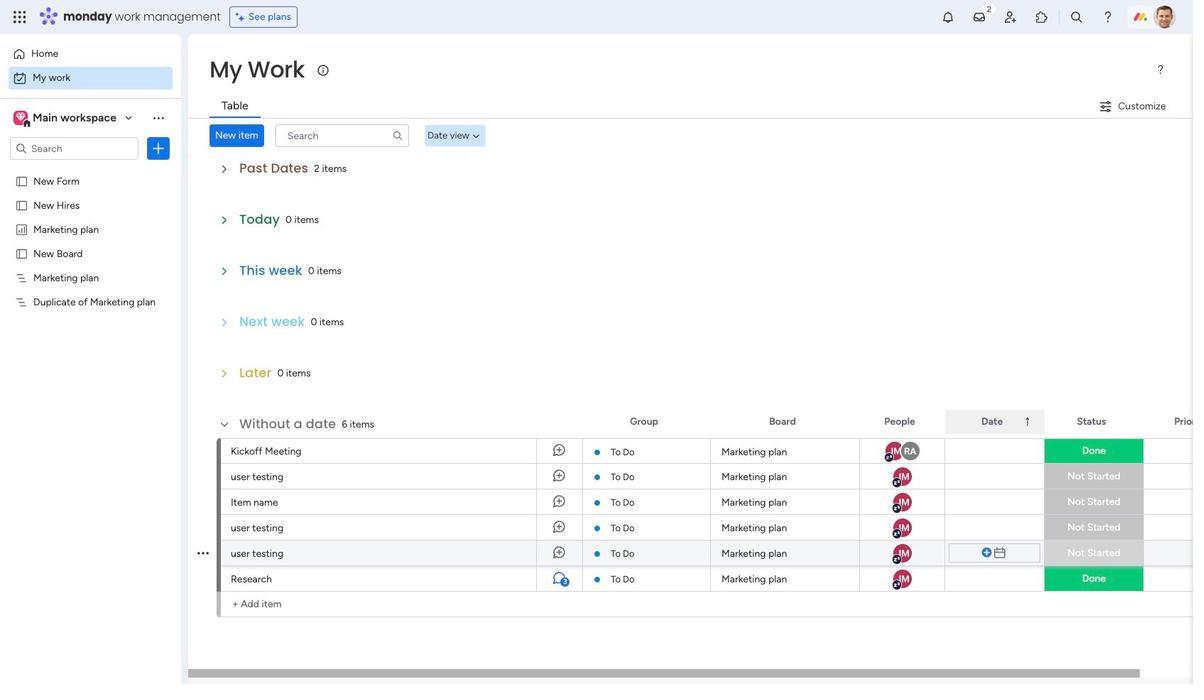 Task type: vqa. For each thing, say whether or not it's contained in the screenshot.
the bottommost check circle icon
no



Task type: describe. For each thing, give the bounding box(es) containing it.
workspace selection element
[[13, 109, 119, 128]]

0 vertical spatial option
[[9, 43, 173, 65]]

2 image
[[983, 1, 996, 17]]

3 public board image from the top
[[15, 246, 28, 260]]

menu image
[[1155, 64, 1166, 75]]

notifications image
[[941, 10, 955, 24]]

2 public board image from the top
[[15, 198, 28, 212]]

public dashboard image
[[15, 222, 28, 236]]

1 public board image from the top
[[15, 174, 28, 188]]

help image
[[1101, 10, 1115, 24]]

1 vertical spatial options image
[[197, 535, 209, 571]]

invite members image
[[1004, 10, 1018, 24]]



Task type: locate. For each thing, give the bounding box(es) containing it.
option
[[9, 43, 173, 65], [9, 67, 173, 89], [0, 168, 181, 171]]

1 workspace image from the left
[[13, 110, 28, 126]]

search everything image
[[1070, 10, 1084, 24]]

update feed image
[[972, 10, 987, 24]]

workspace options image
[[151, 111, 166, 125]]

0 vertical spatial options image
[[151, 141, 166, 156]]

select product image
[[13, 10, 27, 24]]

Filter dashboard by text search field
[[275, 124, 409, 147]]

0 horizontal spatial options image
[[151, 141, 166, 156]]

2 vertical spatial option
[[0, 168, 181, 171]]

1 horizontal spatial options image
[[197, 535, 209, 571]]

0 vertical spatial public board image
[[15, 174, 28, 188]]

terry turtle image
[[1154, 6, 1176, 28]]

tab
[[210, 95, 260, 118]]

monday marketplace image
[[1035, 10, 1049, 24]]

1 vertical spatial public board image
[[15, 198, 28, 212]]

search image
[[392, 130, 403, 141]]

list box
[[0, 166, 181, 505]]

public board image
[[15, 174, 28, 188], [15, 198, 28, 212], [15, 246, 28, 260]]

Search in workspace field
[[30, 140, 119, 157]]

see plans image
[[236, 9, 248, 25]]

column header
[[945, 410, 1045, 434]]

options image
[[151, 141, 166, 156], [197, 535, 209, 571]]

sort image
[[1022, 416, 1034, 428]]

workspace image
[[13, 110, 28, 126], [16, 110, 25, 126]]

2 workspace image from the left
[[16, 110, 25, 126]]

1 vertical spatial option
[[9, 67, 173, 89]]

2 vertical spatial public board image
[[15, 246, 28, 260]]

None search field
[[275, 124, 409, 147]]



